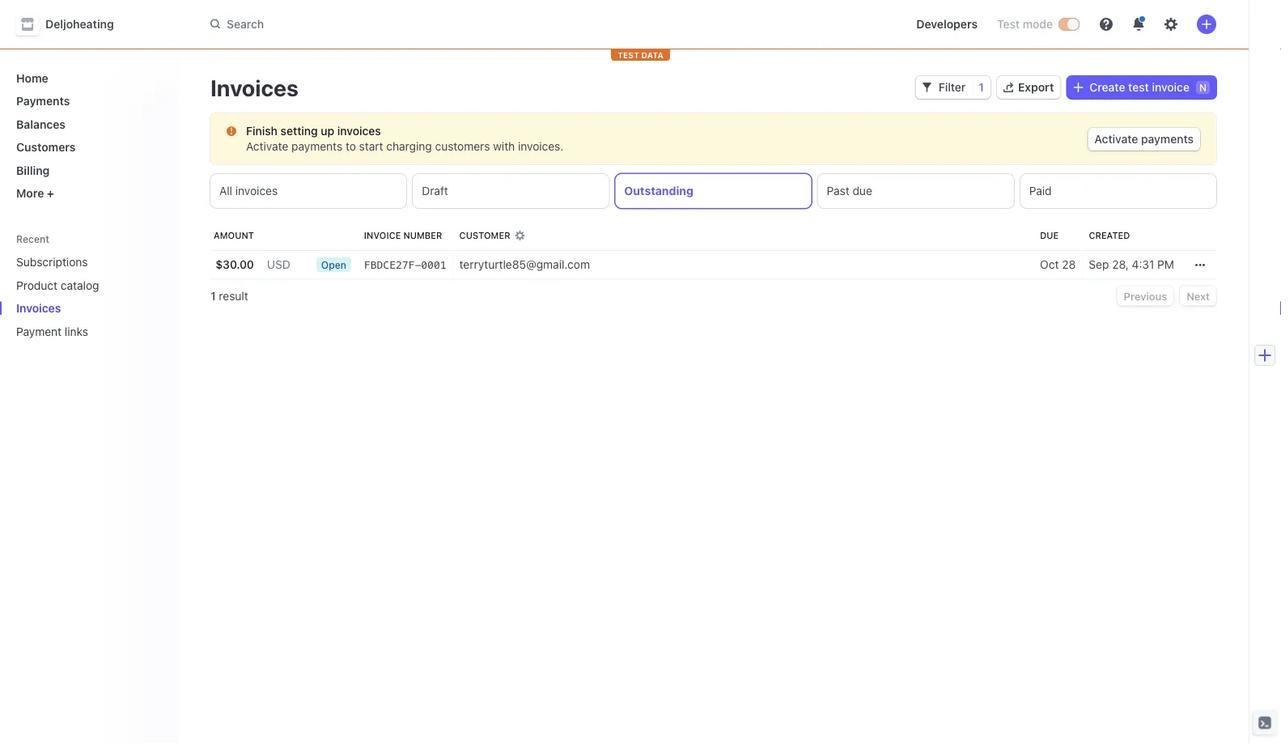 Task type: describe. For each thing, give the bounding box(es) containing it.
test
[[618, 50, 639, 60]]

subscriptions link
[[10, 249, 142, 275]]

activate inside finish setting up invoices activate payments to start charging customers with invoices.
[[246, 140, 289, 153]]

svg image for create test invoice
[[1074, 83, 1084, 92]]

deljoheating
[[45, 17, 114, 31]]

fbdce27f-0001 link
[[358, 250, 453, 280]]

settings image
[[1165, 18, 1178, 31]]

with
[[493, 140, 515, 153]]

customers
[[435, 140, 490, 153]]

invoices inside button
[[235, 184, 278, 198]]

paid
[[1030, 184, 1052, 198]]

recent element
[[0, 249, 178, 344]]

subscriptions
[[16, 255, 88, 269]]

past
[[827, 184, 850, 198]]

export button
[[997, 76, 1061, 99]]

deljoheating button
[[16, 13, 130, 36]]

export
[[1018, 81, 1054, 94]]

payment links link
[[10, 318, 142, 344]]

$30.00
[[216, 258, 254, 271]]

test
[[997, 17, 1020, 31]]

data
[[642, 50, 664, 60]]

oct
[[1040, 258, 1059, 271]]

usd
[[267, 258, 291, 271]]

usd link
[[261, 250, 297, 280]]

finish setting up invoices activate payments to start charging customers with invoices.
[[246, 124, 564, 153]]

recent
[[16, 233, 49, 245]]

1 for 1
[[979, 81, 984, 94]]

customers link
[[10, 134, 165, 160]]

draft
[[422, 184, 448, 198]]

payment links
[[16, 325, 88, 338]]

search
[[227, 17, 264, 31]]

n
[[1200, 82, 1207, 93]]

amount
[[214, 230, 254, 241]]

sep 28, 4:31 pm link
[[1083, 250, 1181, 280]]

number
[[404, 230, 442, 241]]

mode
[[1023, 17, 1053, 31]]

billing link
[[10, 157, 165, 183]]

developers
[[917, 17, 978, 31]]

fbdce27f-
[[364, 259, 421, 271]]

invoices inside finish setting up invoices activate payments to start charging customers with invoices.
[[338, 124, 381, 138]]

Search text field
[[201, 10, 657, 39]]

+
[[47, 187, 54, 200]]

setting
[[281, 124, 318, 138]]

home
[[16, 71, 48, 85]]

next button
[[1181, 286, 1217, 306]]

1 horizontal spatial activate
[[1095, 132, 1139, 146]]

links
[[65, 325, 88, 338]]

1 result
[[210, 289, 248, 302]]

paid button
[[1021, 174, 1217, 208]]

past due
[[827, 184, 873, 198]]

tab list containing all invoices
[[210, 174, 1217, 208]]

payments
[[16, 94, 70, 108]]

sep 28, 4:31 pm
[[1089, 258, 1175, 271]]

created
[[1089, 230, 1131, 241]]

0001
[[421, 259, 447, 271]]

customers
[[16, 140, 76, 154]]

product catalog
[[16, 279, 99, 292]]

draft button
[[413, 174, 609, 208]]



Task type: vqa. For each thing, say whether or not it's contained in the screenshot.
Filter by Amount
no



Task type: locate. For each thing, give the bounding box(es) containing it.
2 horizontal spatial svg image
[[1074, 83, 1084, 92]]

1 for 1 result
[[210, 289, 216, 302]]

product
[[16, 279, 58, 292]]

product catalog link
[[10, 272, 142, 298]]

pm
[[1158, 258, 1175, 271]]

1 left result
[[210, 289, 216, 302]]

svg image left the finish
[[227, 126, 236, 136]]

more
[[16, 187, 44, 200]]

balances link
[[10, 111, 165, 137]]

invoices inside recent element
[[16, 302, 61, 315]]

developers link
[[910, 11, 984, 37]]

up
[[321, 124, 335, 138]]

payments down up
[[292, 140, 343, 153]]

customer
[[460, 230, 510, 241]]

result
[[219, 289, 248, 302]]

outstanding
[[625, 184, 694, 198]]

catalog
[[61, 279, 99, 292]]

activate
[[1095, 132, 1139, 146], [246, 140, 289, 153]]

activate payments
[[1095, 132, 1194, 146]]

invoices link
[[10, 295, 142, 321]]

previous button
[[1118, 286, 1174, 306]]

past due button
[[818, 174, 1014, 208]]

open
[[321, 259, 346, 270]]

payment
[[16, 325, 62, 338]]

svg image for filter
[[923, 83, 932, 92]]

test
[[1129, 81, 1149, 94]]

payments down the 'invoice'
[[1142, 132, 1194, 146]]

due
[[853, 184, 873, 198]]

payments inside finish setting up invoices activate payments to start charging customers with invoices.
[[292, 140, 343, 153]]

0 horizontal spatial 1
[[210, 289, 216, 302]]

fbdce27f-0001
[[364, 259, 447, 271]]

1
[[979, 81, 984, 94], [210, 289, 216, 302]]

all invoices
[[219, 184, 278, 198]]

oct 28
[[1040, 258, 1076, 271]]

help image
[[1100, 18, 1113, 31]]

all invoices button
[[210, 174, 407, 208]]

to
[[346, 140, 356, 153]]

1 horizontal spatial 1
[[979, 81, 984, 94]]

invoice number
[[364, 230, 442, 241]]

svg image left create
[[1074, 83, 1084, 92]]

core navigation links element
[[10, 65, 165, 206]]

create
[[1090, 81, 1126, 94]]

svg image left filter
[[923, 83, 932, 92]]

due
[[1040, 230, 1059, 241]]

charging
[[386, 140, 432, 153]]

balances
[[16, 117, 66, 131]]

$30.00 link
[[210, 250, 261, 280]]

oct 28 link
[[1034, 250, 1083, 280]]

invoices up to
[[338, 124, 381, 138]]

tab list
[[210, 174, 1217, 208]]

open link
[[310, 250, 358, 280]]

terryturtle85@gmail.com
[[460, 258, 590, 271]]

more +
[[16, 187, 54, 200]]

outstanding button
[[616, 174, 812, 208]]

home link
[[10, 65, 165, 91]]

0 horizontal spatial payments
[[292, 140, 343, 153]]

1 vertical spatial 1
[[210, 289, 216, 302]]

svg image
[[923, 83, 932, 92], [1074, 83, 1084, 92], [227, 126, 236, 136]]

Search search field
[[201, 10, 657, 39]]

create test invoice
[[1090, 81, 1190, 94]]

28,
[[1113, 258, 1129, 271]]

test mode
[[997, 17, 1053, 31]]

payments link
[[10, 88, 165, 114]]

invoices
[[210, 74, 299, 101], [16, 302, 61, 315]]

filter
[[939, 81, 966, 94]]

next
[[1187, 290, 1210, 302]]

1 vertical spatial invoices
[[235, 184, 278, 198]]

0 vertical spatial invoices
[[210, 74, 299, 101]]

28
[[1062, 258, 1076, 271]]

invoices
[[338, 124, 381, 138], [235, 184, 278, 198]]

1 horizontal spatial invoices
[[210, 74, 299, 101]]

1 horizontal spatial svg image
[[923, 83, 932, 92]]

invoices.
[[518, 140, 564, 153]]

terryturtle85@gmail.com link
[[453, 250, 1034, 280]]

4:31
[[1132, 258, 1155, 271]]

svg image
[[1196, 260, 1205, 270]]

0 horizontal spatial svg image
[[227, 126, 236, 136]]

all
[[219, 184, 232, 198]]

billing
[[16, 164, 50, 177]]

test data
[[618, 50, 664, 60]]

invoice
[[1152, 81, 1190, 94]]

0 horizontal spatial invoices
[[16, 302, 61, 315]]

0 vertical spatial 1
[[979, 81, 984, 94]]

0 horizontal spatial invoices
[[235, 184, 278, 198]]

activate up the paid button
[[1095, 132, 1139, 146]]

invoices up 'payment'
[[16, 302, 61, 315]]

notifications image
[[1133, 18, 1146, 31]]

1 right filter
[[979, 81, 984, 94]]

start
[[359, 140, 383, 153]]

previous
[[1124, 290, 1168, 302]]

0 horizontal spatial activate
[[246, 140, 289, 153]]

finish
[[246, 124, 278, 138]]

sep
[[1089, 258, 1109, 271]]

recent navigation links element
[[0, 232, 178, 344]]

invoices up the finish
[[210, 74, 299, 101]]

invoice
[[364, 230, 401, 241]]

activate down the finish
[[246, 140, 289, 153]]

activate payments link
[[1088, 128, 1201, 151]]

1 vertical spatial invoices
[[16, 302, 61, 315]]

invoices right all
[[235, 184, 278, 198]]

1 horizontal spatial invoices
[[338, 124, 381, 138]]

1 horizontal spatial payments
[[1142, 132, 1194, 146]]

0 vertical spatial invoices
[[338, 124, 381, 138]]



